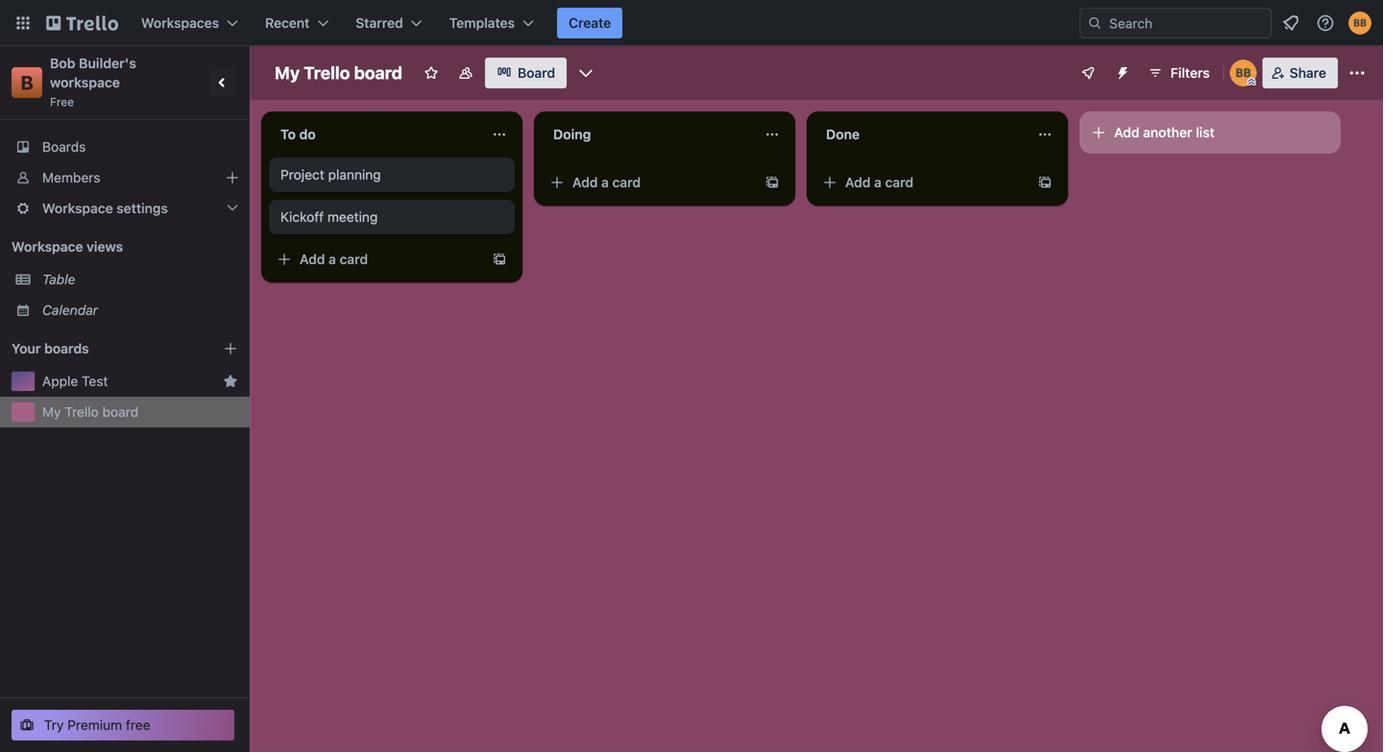 Task type: locate. For each thing, give the bounding box(es) containing it.
0 vertical spatial my
[[275, 62, 300, 83]]

2 horizontal spatial add a card
[[846, 174, 914, 190]]

add left another
[[1115, 124, 1140, 140]]

board down starred
[[354, 62, 403, 83]]

share button
[[1263, 58, 1338, 88]]

card down the meeting
[[340, 251, 368, 267]]

0 horizontal spatial board
[[102, 404, 138, 420]]

recent
[[265, 15, 310, 31]]

to
[[281, 126, 296, 142]]

project planning
[[281, 167, 381, 183]]

0 horizontal spatial a
[[329, 251, 336, 267]]

card down done text field
[[885, 174, 914, 190]]

board inside "text field"
[[354, 62, 403, 83]]

members link
[[0, 162, 250, 193]]

0 vertical spatial my trello board
[[275, 62, 403, 83]]

list
[[1196, 124, 1215, 140]]

share
[[1290, 65, 1327, 81]]

1 horizontal spatial a
[[602, 174, 609, 190]]

my trello board link
[[42, 403, 238, 422]]

customize views image
[[577, 63, 596, 83]]

2 horizontal spatial card
[[885, 174, 914, 190]]

workspace for workspace settings
[[42, 200, 113, 216]]

done
[[826, 126, 860, 142]]

add a card for done
[[846, 174, 914, 190]]

calendar
[[42, 302, 98, 318]]

trello down "recent" dropdown button
[[304, 62, 350, 83]]

project planning link
[[281, 165, 503, 184]]

0 horizontal spatial trello
[[65, 404, 99, 420]]

Doing text field
[[542, 119, 753, 150]]

1 horizontal spatial add a card
[[573, 174, 641, 190]]

2 horizontal spatial a
[[874, 174, 882, 190]]

a down kickoff meeting
[[329, 251, 336, 267]]

a down doing text field
[[602, 174, 609, 190]]

my trello board down starred
[[275, 62, 403, 83]]

0 horizontal spatial my
[[42, 404, 61, 420]]

star or unstar board image
[[424, 65, 439, 81]]

board
[[354, 62, 403, 83], [102, 404, 138, 420]]

create from template… image for doing
[[765, 175, 780, 190]]

add a card button down kickoff meeting link
[[269, 244, 484, 275]]

1 horizontal spatial card
[[613, 174, 641, 190]]

templates button
[[438, 8, 546, 38]]

add a card down doing
[[573, 174, 641, 190]]

card
[[613, 174, 641, 190], [885, 174, 914, 190], [340, 251, 368, 267]]

0 horizontal spatial card
[[340, 251, 368, 267]]

search image
[[1088, 15, 1103, 31]]

1 horizontal spatial bob builder (bobbuilder40) image
[[1349, 12, 1372, 35]]

0 vertical spatial board
[[354, 62, 403, 83]]

workspace views
[[12, 239, 123, 255]]

1 vertical spatial board
[[102, 404, 138, 420]]

trello inside my trello board link
[[65, 404, 99, 420]]

1 vertical spatial workspace
[[12, 239, 83, 255]]

try
[[44, 717, 64, 733]]

workspace up table
[[12, 239, 83, 255]]

table
[[42, 271, 75, 287]]

primary element
[[0, 0, 1384, 46]]

1 horizontal spatial add a card button
[[542, 167, 757, 198]]

a for doing
[[602, 174, 609, 190]]

0 horizontal spatial my trello board
[[42, 404, 138, 420]]

my trello board
[[275, 62, 403, 83], [42, 404, 138, 420]]

add a card button
[[542, 167, 757, 198], [815, 167, 1030, 198], [269, 244, 484, 275]]

workspace down members
[[42, 200, 113, 216]]

2 horizontal spatial create from template… image
[[1038, 175, 1053, 190]]

my trello board inside "text field"
[[275, 62, 403, 83]]

bob builder (bobbuilder40) image
[[1349, 12, 1372, 35], [1231, 60, 1257, 86]]

0 vertical spatial workspace
[[42, 200, 113, 216]]

add a card
[[573, 174, 641, 190], [846, 174, 914, 190], [300, 251, 368, 267]]

workspace navigation collapse icon image
[[209, 69, 236, 96]]

1 horizontal spatial board
[[354, 62, 403, 83]]

Search field
[[1103, 9, 1271, 37]]

doing
[[553, 126, 591, 142]]

0 horizontal spatial add a card
[[300, 251, 368, 267]]

table link
[[42, 270, 238, 289]]

a down done text field
[[874, 174, 882, 190]]

workspace inside popup button
[[42, 200, 113, 216]]

premium
[[67, 717, 122, 733]]

power ups image
[[1081, 65, 1096, 81]]

free
[[50, 95, 74, 109]]

board down apple test link
[[102, 404, 138, 420]]

this member is an admin of this board. image
[[1248, 78, 1257, 86]]

To do text field
[[269, 119, 480, 150]]

add another list
[[1115, 124, 1215, 140]]

calendar link
[[42, 301, 238, 320]]

back to home image
[[46, 8, 118, 38]]

workspace for workspace views
[[12, 239, 83, 255]]

my trello board down the test
[[42, 404, 138, 420]]

try premium free
[[44, 717, 150, 733]]

starred icon image
[[223, 374, 238, 389]]

starred button
[[344, 8, 434, 38]]

your boards
[[12, 341, 89, 356]]

show menu image
[[1348, 63, 1367, 83]]

0 vertical spatial trello
[[304, 62, 350, 83]]

bob builder (bobbuilder40) image right filters
[[1231, 60, 1257, 86]]

1 horizontal spatial trello
[[304, 62, 350, 83]]

1 horizontal spatial my trello board
[[275, 62, 403, 83]]

trello down apple test
[[65, 404, 99, 420]]

workspace
[[42, 200, 113, 216], [12, 239, 83, 255]]

0 horizontal spatial bob builder (bobbuilder40) image
[[1231, 60, 1257, 86]]

recent button
[[254, 8, 340, 38]]

add
[[1115, 124, 1140, 140], [573, 174, 598, 190], [846, 174, 871, 190], [300, 251, 325, 267]]

1 horizontal spatial my
[[275, 62, 300, 83]]

1 vertical spatial trello
[[65, 404, 99, 420]]

to do
[[281, 126, 316, 142]]

card down doing text field
[[613, 174, 641, 190]]

0 vertical spatial bob builder (bobbuilder40) image
[[1349, 12, 1372, 35]]

1 vertical spatial my
[[42, 404, 61, 420]]

b
[[21, 71, 33, 94]]

kickoff
[[281, 209, 324, 225]]

filters button
[[1142, 58, 1216, 88]]

trello
[[304, 62, 350, 83], [65, 404, 99, 420]]

my
[[275, 62, 300, 83], [42, 404, 61, 420]]

project
[[281, 167, 325, 183]]

1 vertical spatial my trello board
[[42, 404, 138, 420]]

bob builder (bobbuilder40) image right open information menu 'image' at the top
[[1349, 12, 1372, 35]]

card for done
[[885, 174, 914, 190]]

a
[[602, 174, 609, 190], [874, 174, 882, 190], [329, 251, 336, 267]]

add a card down kickoff meeting
[[300, 251, 368, 267]]

bob
[[50, 55, 75, 71]]

add another list button
[[1080, 111, 1341, 154]]

apple
[[42, 373, 78, 389]]

0 horizontal spatial add a card button
[[269, 244, 484, 275]]

apple test link
[[42, 372, 215, 391]]

create from template… image
[[765, 175, 780, 190], [1038, 175, 1053, 190], [492, 252, 507, 267]]

my down the apple
[[42, 404, 61, 420]]

workspaces button
[[130, 8, 250, 38]]

add a card button down doing text field
[[542, 167, 757, 198]]

2 horizontal spatial add a card button
[[815, 167, 1030, 198]]

1 horizontal spatial create from template… image
[[765, 175, 780, 190]]

filters
[[1171, 65, 1210, 81]]

your
[[12, 341, 41, 356]]

add a card down done
[[846, 174, 914, 190]]

my inside "text field"
[[275, 62, 300, 83]]

my down recent
[[275, 62, 300, 83]]

builder's
[[79, 55, 136, 71]]

Done text field
[[815, 119, 1026, 150]]

add a card button down done text field
[[815, 167, 1030, 198]]



Task type: describe. For each thing, give the bounding box(es) containing it.
boards
[[44, 341, 89, 356]]

workspace visible image
[[458, 65, 474, 81]]

1 vertical spatial bob builder (bobbuilder40) image
[[1231, 60, 1257, 86]]

try premium free button
[[12, 710, 234, 741]]

Board name text field
[[265, 58, 412, 88]]

add board image
[[223, 341, 238, 356]]

workspace settings button
[[0, 193, 250, 224]]

0 notifications image
[[1280, 12, 1303, 35]]

apple test
[[42, 373, 108, 389]]

settings
[[117, 200, 168, 216]]

add a card button for done
[[815, 167, 1030, 198]]

open information menu image
[[1316, 13, 1336, 33]]

automation image
[[1108, 58, 1135, 85]]

workspaces
[[141, 15, 219, 31]]

board
[[518, 65, 556, 81]]

add inside button
[[1115, 124, 1140, 140]]

meeting
[[328, 209, 378, 225]]

create button
[[557, 8, 623, 38]]

kickoff meeting
[[281, 209, 378, 225]]

bob builder's workspace link
[[50, 55, 140, 90]]

create from template… image for done
[[1038, 175, 1053, 190]]

planning
[[328, 167, 381, 183]]

workspace settings
[[42, 200, 168, 216]]

do
[[299, 126, 316, 142]]

add down doing
[[573, 174, 598, 190]]

templates
[[449, 15, 515, 31]]

card for doing
[[613, 174, 641, 190]]

bob builder's workspace free
[[50, 55, 140, 109]]

another
[[1144, 124, 1193, 140]]

views
[[87, 239, 123, 255]]

trello inside "my trello board" "text field"
[[304, 62, 350, 83]]

test
[[82, 373, 108, 389]]

workspace
[[50, 74, 120, 90]]

add down done
[[846, 174, 871, 190]]

b link
[[12, 67, 42, 98]]

a for done
[[874, 174, 882, 190]]

your boards with 2 items element
[[12, 337, 194, 360]]

members
[[42, 170, 100, 185]]

add a card for doing
[[573, 174, 641, 190]]

board link
[[485, 58, 567, 88]]

boards
[[42, 139, 86, 155]]

kickoff meeting link
[[281, 208, 503, 227]]

free
[[126, 717, 150, 733]]

add a card button for doing
[[542, 167, 757, 198]]

create
[[569, 15, 611, 31]]

0 horizontal spatial create from template… image
[[492, 252, 507, 267]]

boards link
[[0, 132, 250, 162]]

starred
[[356, 15, 403, 31]]

add down kickoff
[[300, 251, 325, 267]]



Task type: vqa. For each thing, say whether or not it's contained in the screenshot.
submit
no



